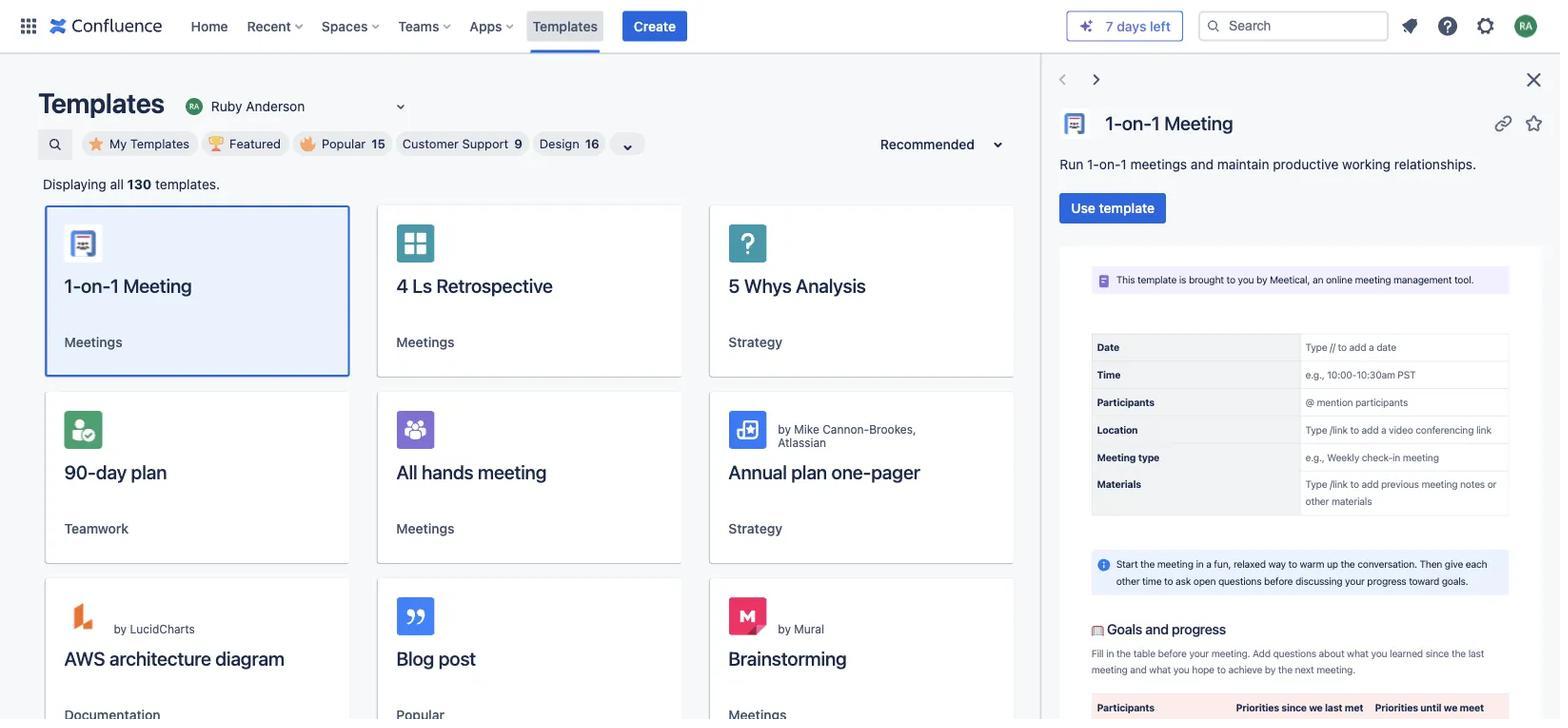 Task type: describe. For each thing, give the bounding box(es) containing it.
meetings button for hands
[[396, 520, 455, 539]]

analysis
[[796, 274, 866, 297]]

brookes,
[[869, 423, 917, 436]]

apps
[[470, 18, 502, 34]]

recent button
[[241, 11, 310, 41]]

share link image
[[1492, 112, 1515, 135]]

mural
[[794, 623, 825, 636]]

recommended button
[[869, 129, 1021, 160]]

teamwork
[[64, 521, 129, 537]]

home link
[[185, 11, 234, 41]]

meetings button for ls
[[396, 333, 455, 352]]

banner containing home
[[0, 0, 1561, 53]]

meetings
[[1130, 157, 1187, 172]]

next template image
[[1085, 69, 1108, 91]]

relationships.
[[1394, 157, 1476, 172]]

spaces
[[322, 18, 368, 34]]

notification icon image
[[1399, 15, 1422, 38]]

90-day plan
[[64, 461, 167, 483]]

template
[[1099, 200, 1155, 216]]

days
[[1117, 18, 1147, 34]]

run 1-on-1 meetings and maintain productive working relationships.
[[1059, 157, 1476, 172]]

one-
[[832, 461, 871, 483]]

15
[[372, 137, 386, 151]]

apps button
[[464, 11, 521, 41]]

1 plan from the left
[[131, 461, 167, 483]]

blog post button
[[377, 579, 682, 720]]

brainstorming
[[729, 647, 847, 670]]

maintain
[[1217, 157, 1269, 172]]

displaying all 130 templates.
[[43, 177, 220, 192]]

strategy button for annual
[[729, 520, 783, 539]]

ruby anderson
[[211, 99, 305, 114]]

design
[[540, 137, 580, 151]]

your profile and preferences image
[[1515, 15, 1538, 38]]

all
[[396, 461, 418, 483]]

by mike cannon-brookes, atlassian
[[778, 423, 917, 449]]

architecture
[[109, 647, 211, 670]]

cannon-
[[823, 423, 869, 436]]

2 vertical spatial on-
[[81, 274, 110, 297]]

130
[[127, 177, 152, 192]]

5 whys analysis
[[729, 274, 866, 297]]

teamwork button
[[64, 520, 129, 539]]

1 vertical spatial on-
[[1099, 157, 1121, 172]]

working
[[1342, 157, 1391, 172]]

appswitcher icon image
[[17, 15, 40, 38]]

aws
[[64, 647, 105, 670]]

90-
[[64, 461, 96, 483]]

9
[[514, 137, 523, 151]]

use template
[[1071, 200, 1155, 216]]

hands
[[422, 461, 474, 483]]

and
[[1191, 157, 1213, 172]]

retrospective
[[436, 274, 553, 297]]

all hands meeting
[[396, 461, 547, 483]]

5
[[729, 274, 740, 297]]

premium icon image
[[1079, 19, 1095, 34]]

my
[[109, 137, 127, 151]]

run
[[1059, 157, 1083, 172]]

diagram
[[215, 647, 285, 670]]

left
[[1150, 18, 1171, 34]]

Search field
[[1199, 11, 1389, 41]]

mike
[[794, 423, 820, 436]]

recommended
[[880, 137, 975, 152]]

16
[[585, 137, 600, 151]]

day
[[96, 461, 127, 483]]

by lucidcharts
[[114, 623, 195, 636]]

4 ls retrospective
[[396, 274, 553, 297]]

meetings for on-
[[64, 335, 122, 350]]

1 vertical spatial templates
[[38, 87, 165, 119]]

lucidcharts
[[130, 623, 195, 636]]

templates inside global element
[[533, 18, 598, 34]]

displaying
[[43, 177, 106, 192]]

meeting
[[478, 461, 547, 483]]

templates link
[[527, 11, 604, 41]]

customer
[[403, 137, 459, 151]]

customer support 9
[[403, 137, 523, 151]]

teams button
[[393, 11, 458, 41]]

templates.
[[155, 177, 220, 192]]

by for architecture
[[114, 623, 127, 636]]

recent
[[247, 18, 291, 34]]

0 vertical spatial 1-on-1 meeting
[[1105, 112, 1233, 134]]

home
[[191, 18, 228, 34]]

0 vertical spatial meeting
[[1164, 112, 1233, 134]]

support
[[462, 137, 509, 151]]

templates inside button
[[130, 137, 190, 151]]



Task type: locate. For each thing, give the bounding box(es) containing it.
strategy for 5
[[729, 335, 783, 350]]

0 horizontal spatial 1
[[110, 274, 119, 297]]

meetings for hands
[[396, 521, 455, 537]]

2 horizontal spatial 1
[[1151, 112, 1160, 134]]

featured
[[230, 137, 281, 151]]

confluence image
[[50, 15, 162, 38], [50, 15, 162, 38]]

2 horizontal spatial 1-
[[1105, 112, 1122, 134]]

1 horizontal spatial 1
[[1121, 157, 1127, 172]]

annual
[[729, 461, 787, 483]]

use
[[1071, 200, 1095, 216]]

4
[[396, 274, 408, 297]]

create
[[634, 18, 676, 34]]

strategy button down whys
[[729, 333, 783, 352]]

strategy button down annual
[[729, 520, 783, 539]]

plan right the "day"
[[131, 461, 167, 483]]

1 horizontal spatial 1-
[[1087, 157, 1099, 172]]

2 plan from the left
[[791, 461, 827, 483]]

0 horizontal spatial meeting
[[123, 274, 192, 297]]

by left lucidcharts
[[114, 623, 127, 636]]

atlassian
[[778, 436, 827, 449]]

1 strategy button from the top
[[729, 333, 783, 352]]

1 vertical spatial 1-
[[1087, 157, 1099, 172]]

0 vertical spatial 1-
[[1105, 112, 1122, 134]]

meeting
[[1164, 112, 1233, 134], [123, 274, 192, 297]]

2 vertical spatial 1-
[[64, 274, 81, 297]]

1 vertical spatial 1-on-1 meeting
[[64, 274, 192, 297]]

teams
[[398, 18, 439, 34]]

None text field
[[183, 97, 186, 116]]

anderson
[[246, 99, 305, 114]]

templates up my
[[38, 87, 165, 119]]

meetings for ls
[[396, 335, 455, 350]]

1 horizontal spatial on-
[[1099, 157, 1121, 172]]

0 horizontal spatial 1-
[[64, 274, 81, 297]]

create link
[[623, 11, 687, 41]]

popular
[[322, 137, 366, 151]]

by for plan
[[778, 423, 791, 436]]

settings icon image
[[1475, 15, 1498, 38]]

templates right my
[[130, 137, 190, 151]]

productive
[[1273, 157, 1339, 172]]

ruby
[[211, 99, 242, 114]]

0 vertical spatial strategy button
[[729, 333, 783, 352]]

by mural
[[778, 623, 825, 636]]

7
[[1106, 18, 1114, 34]]

plan
[[131, 461, 167, 483], [791, 461, 827, 483]]

ls
[[413, 274, 432, 297]]

more categories image
[[617, 136, 640, 159]]

strategy button for 5
[[729, 333, 783, 352]]

2 vertical spatial 1
[[110, 274, 119, 297]]

0 vertical spatial templates
[[533, 18, 598, 34]]

strategy button
[[729, 333, 783, 352], [729, 520, 783, 539]]

featured button
[[202, 131, 290, 156]]

search image
[[1206, 19, 1222, 34]]

by inside by mike cannon-brookes, atlassian
[[778, 423, 791, 436]]

templates
[[533, 18, 598, 34], [38, 87, 165, 119], [130, 137, 190, 151]]

1 vertical spatial meeting
[[123, 274, 192, 297]]

meetings button
[[64, 333, 122, 352], [396, 333, 455, 352], [396, 520, 455, 539]]

1 horizontal spatial plan
[[791, 461, 827, 483]]

1
[[1151, 112, 1160, 134], [1121, 157, 1127, 172], [110, 274, 119, 297]]

pager
[[871, 461, 920, 483]]

close image
[[1522, 69, 1545, 91]]

by left mural
[[778, 623, 791, 636]]

global element
[[11, 0, 1067, 53]]

use template button
[[1059, 193, 1166, 224]]

1-
[[1105, 112, 1122, 134], [1087, 157, 1099, 172], [64, 274, 81, 297]]

2 strategy from the top
[[729, 521, 783, 537]]

star 1-on-1 meeting image
[[1522, 112, 1545, 135]]

help icon image
[[1437, 15, 1460, 38]]

strategy down annual
[[729, 521, 783, 537]]

0 vertical spatial 1
[[1151, 112, 1160, 134]]

0 horizontal spatial plan
[[131, 461, 167, 483]]

annual plan one-pager
[[729, 461, 920, 483]]

strategy
[[729, 335, 783, 350], [729, 521, 783, 537]]

banner
[[0, 0, 1561, 53]]

open search bar image
[[48, 137, 63, 152]]

by left the mike
[[778, 423, 791, 436]]

by
[[778, 423, 791, 436], [114, 623, 127, 636], [778, 623, 791, 636]]

1 horizontal spatial meeting
[[1164, 112, 1233, 134]]

open image
[[389, 95, 412, 118]]

all
[[110, 177, 124, 192]]

blog
[[396, 647, 434, 670]]

aws architecture diagram
[[64, 647, 285, 670]]

on-
[[1122, 112, 1151, 134], [1099, 157, 1121, 172], [81, 274, 110, 297]]

meetings
[[64, 335, 122, 350], [396, 335, 455, 350], [396, 521, 455, 537]]

0 horizontal spatial 1-on-1 meeting
[[64, 274, 192, 297]]

1-on-1 meeting
[[1105, 112, 1233, 134], [64, 274, 192, 297]]

2 horizontal spatial on-
[[1122, 112, 1151, 134]]

meetings button for on-
[[64, 333, 122, 352]]

blog post
[[396, 647, 476, 670]]

0 vertical spatial strategy
[[729, 335, 783, 350]]

whys
[[744, 274, 792, 297]]

1 vertical spatial strategy button
[[729, 520, 783, 539]]

7 days left
[[1106, 18, 1171, 34]]

1 vertical spatial strategy
[[729, 521, 783, 537]]

0 vertical spatial on-
[[1122, 112, 1151, 134]]

1 vertical spatial 1
[[1121, 157, 1127, 172]]

post
[[439, 647, 476, 670]]

templates right apps popup button
[[533, 18, 598, 34]]

2 vertical spatial templates
[[130, 137, 190, 151]]

2 strategy button from the top
[[729, 520, 783, 539]]

1 horizontal spatial 1-on-1 meeting
[[1105, 112, 1233, 134]]

my templates
[[109, 137, 190, 151]]

my templates button
[[82, 131, 198, 156]]

plan down atlassian
[[791, 461, 827, 483]]

strategy down whys
[[729, 335, 783, 350]]

design 16
[[540, 137, 600, 151]]

0 horizontal spatial on-
[[81, 274, 110, 297]]

spaces button
[[316, 11, 387, 41]]

previous template image
[[1051, 69, 1074, 91]]

7 days left button
[[1068, 12, 1183, 40]]

1 strategy from the top
[[729, 335, 783, 350]]

strategy for annual
[[729, 521, 783, 537]]



Task type: vqa. For each thing, say whether or not it's contained in the screenshot.
Recruiting lead
no



